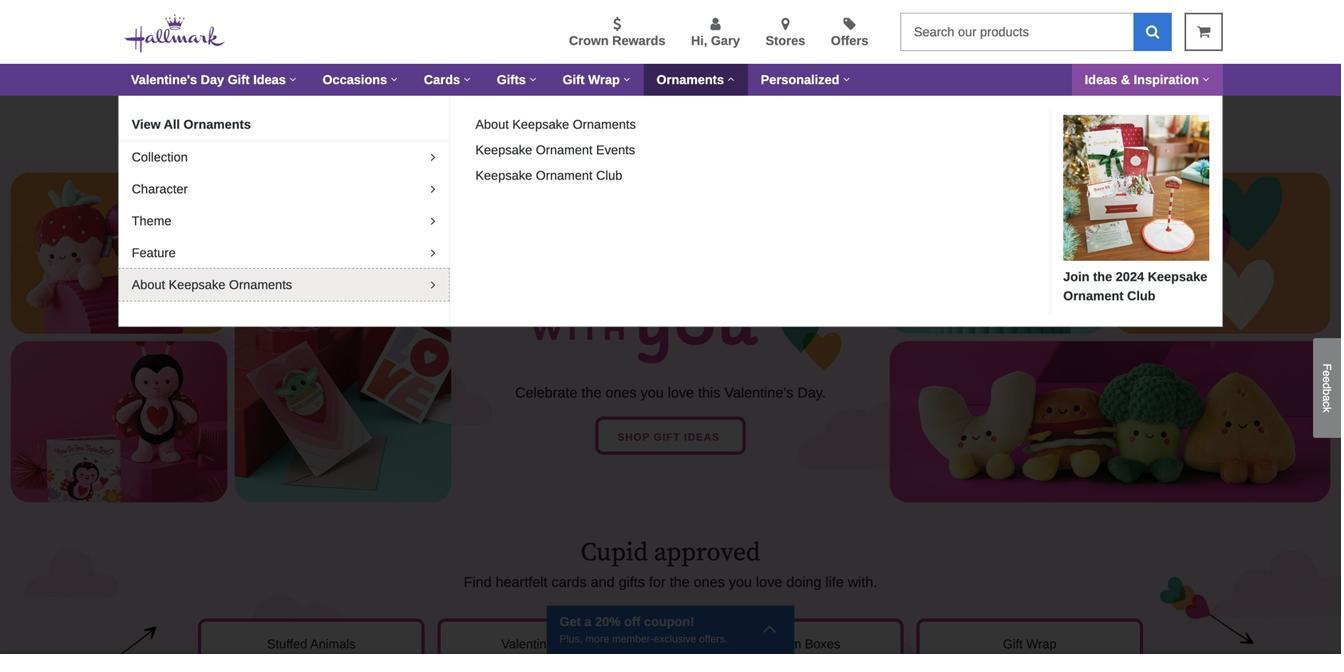 Task type: describe. For each thing, give the bounding box(es) containing it.
gifts
[[497, 73, 526, 87]]

ornaments inside menu bar
[[657, 73, 724, 87]]

cupid approved banner
[[192, 537, 1150, 594]]

occasions
[[323, 73, 387, 87]]

f e e d b a c k
[[1321, 364, 1334, 413]]

search image
[[1146, 24, 1160, 39]]

classroom boxes link
[[677, 619, 904, 655]]

coupon!
[[644, 615, 695, 630]]

&
[[1121, 73, 1131, 87]]

all
[[164, 117, 180, 132]]

inspiration
[[1134, 73, 1199, 87]]

get
[[298, 111, 315, 123]]

get
[[560, 615, 581, 630]]

k
[[1321, 407, 1334, 413]]

cupid
[[581, 537, 648, 569]]

send a card with your photo or message directly to them.
[[887, 111, 1200, 123]]

join the 2024 keepsake ornament club image
[[1064, 115, 1210, 261]]

keepsake ornament events link
[[469, 141, 642, 160]]

day
[[201, 73, 224, 87]]

ornament inside "join the 2024 keepsake ornament club"
[[1064, 289, 1124, 303]]

order by wed., feb. 7 to get it for valentine's day.
[[162, 111, 433, 123]]

directly
[[1111, 111, 1152, 123]]

stuffed
[[267, 637, 307, 652]]

shop for with
[[975, 134, 1002, 147]]

keepsake ornament events
[[476, 143, 635, 157]]

1 ideas from the left
[[253, 73, 286, 87]]

photo
[[1009, 111, 1041, 123]]

and
[[591, 574, 615, 591]]

view all ornaments
[[132, 117, 251, 132]]

valentine's day gift ideas link
[[118, 64, 310, 96]]

2 ideas from the left
[[1085, 73, 1118, 87]]

1 horizontal spatial valentine's
[[725, 385, 794, 401]]

0 vertical spatial you
[[641, 385, 664, 401]]

ornaments link
[[644, 64, 748, 96]]

character
[[132, 182, 188, 196]]

cards inside cupid approved find heartfelt cards and gifts for the ones you love doing life with.
[[552, 574, 587, 591]]

details
[[275, 134, 313, 147]]

life
[[826, 574, 844, 591]]

order
[[162, 111, 194, 123]]

0 horizontal spatial about keepsake ornaments
[[132, 278, 292, 292]]

the inside cupid approved find heartfelt cards and gifts for the ones you love doing life with.
[[670, 574, 690, 591]]

gift wrap inside menu bar
[[563, 73, 620, 87]]

0 vertical spatial ones
[[606, 385, 637, 401]]

valentine's inside cupid approved region
[[502, 637, 563, 652]]

offers link
[[831, 17, 869, 50]]

cards inside cupid approved region
[[566, 637, 600, 652]]

cupid approved region
[[0, 513, 1342, 655]]

more
[[586, 634, 609, 646]]

send
[[887, 111, 915, 123]]

member?
[[783, 111, 835, 123]]

sign
[[613, 134, 636, 147]]

hi, gary
[[691, 34, 740, 48]]

hi, gary link
[[691, 17, 740, 50]]

ones inside cupid approved find heartfelt cards and gifts for the ones you love doing life with.
[[694, 574, 725, 591]]

0 horizontal spatial love
[[668, 385, 694, 401]]

ideas
[[684, 432, 720, 444]]

keepsake inside "join the 2024 keepsake ornament club"
[[1148, 270, 1208, 284]]

heartfelt
[[496, 574, 548, 591]]

20%
[[595, 615, 621, 630]]

$30+
[[603, 111, 629, 123]]

a inside button
[[1321, 396, 1334, 402]]

events
[[596, 143, 635, 157]]

feb.
[[247, 111, 271, 123]]

cards link
[[411, 64, 484, 96]]

rewards.
[[697, 111, 748, 123]]

personalized
[[1005, 134, 1070, 147]]

keepsake up keepsake ornament events link
[[513, 117, 569, 132]]

1 vertical spatial day.
[[798, 385, 826, 401]]

plus,
[[560, 634, 583, 646]]

icon image for details
[[313, 135, 321, 147]]

0 horizontal spatial for
[[328, 111, 344, 123]]

hi,
[[691, 34, 708, 48]]

2 to from the left
[[1156, 111, 1166, 123]]

about inside tab panel
[[476, 117, 509, 132]]

shipping
[[533, 111, 582, 123]]

shop personalized cards
[[975, 134, 1105, 147]]

your
[[981, 111, 1006, 123]]

free shipping on $30+ with crown rewards. not a member?
[[506, 111, 835, 123]]

them.
[[1170, 111, 1200, 123]]

about keepsake ornaments link
[[469, 115, 642, 134]]

shopping cart image
[[1198, 24, 1211, 39]]

this
[[698, 385, 721, 401]]

7
[[274, 111, 280, 123]]

valentine's inside cupid approved main content
[[347, 111, 406, 123]]

sign in or join today
[[613, 134, 720, 147]]

2024
[[1116, 270, 1145, 284]]

message
[[1059, 111, 1108, 123]]

c
[[1321, 402, 1334, 407]]

0 horizontal spatial gift
[[228, 73, 250, 87]]

doing
[[787, 574, 822, 591]]

classroom boxes
[[740, 637, 841, 652]]

join the 2024 keepsake ornament club link
[[1064, 115, 1210, 306]]

2 with from the left
[[955, 111, 978, 123]]

keepsake ornament club
[[476, 168, 623, 183]]

join inside cupid approved main content
[[665, 134, 686, 147]]

crown rewards link
[[569, 17, 666, 50]]

crown rewards
[[569, 34, 666, 48]]

personalized
[[761, 73, 840, 87]]

occasions link
[[310, 64, 411, 96]]



Task type: locate. For each thing, give the bounding box(es) containing it.
stuffed animals link
[[198, 619, 425, 655]]

today
[[689, 134, 717, 147]]

ornament down about keepsake ornaments link
[[536, 143, 593, 157]]

1 vertical spatial valentine's
[[347, 111, 406, 123]]

you up gift
[[641, 385, 664, 401]]

1 horizontal spatial crown
[[658, 111, 694, 123]]

valentine's inside menu bar
[[131, 73, 197, 87]]

1 vertical spatial ornament
[[536, 168, 593, 183]]

about keepsake ornaments tab panel
[[463, 109, 1210, 371]]

1 vertical spatial gift wrap
[[1003, 637, 1057, 652]]

1 vertical spatial wrap
[[1027, 637, 1057, 652]]

get a 20% off coupon! plus, more member-exclusive offers.
[[560, 615, 728, 646]]

menu bar containing valentine's day gift ideas
[[118, 64, 1223, 96]]

1 horizontal spatial about
[[476, 117, 509, 132]]

the left 2024
[[1093, 270, 1113, 284]]

0 horizontal spatial to
[[284, 111, 294, 123]]

to left the them.
[[1156, 111, 1166, 123]]

with right card
[[955, 111, 978, 123]]

a right get
[[585, 615, 592, 630]]

about down gifts
[[476, 117, 509, 132]]

join inside "join the 2024 keepsake ornament club"
[[1064, 270, 1090, 284]]

1 vertical spatial or
[[651, 134, 662, 147]]

tab list
[[119, 109, 449, 301], [463, 109, 1050, 371]]

collection
[[132, 150, 188, 164]]

keepsake right 2024
[[1148, 270, 1208, 284]]

icon image down the it on the left top of the page
[[313, 135, 321, 147]]

a inside get a 20% off coupon! plus, more member-exclusive offers.
[[585, 615, 592, 630]]

1 to from the left
[[284, 111, 294, 123]]

0 vertical spatial gift wrap link
[[550, 64, 644, 96]]

rewards
[[612, 34, 666, 48]]

cards
[[424, 73, 460, 87], [566, 637, 600, 652]]

0 vertical spatial ornament
[[536, 143, 593, 157]]

1 vertical spatial you
[[729, 574, 752, 591]]

the right celebrate on the left of the page
[[582, 385, 602, 401]]

0 horizontal spatial or
[[651, 134, 662, 147]]

card
[[927, 111, 952, 123]]

2 horizontal spatial gift
[[1003, 637, 1023, 652]]

images of valentine's day better togethers, cards, and plushes on a light pink background with clouds image
[[0, 162, 1342, 513]]

1 horizontal spatial ones
[[694, 574, 725, 591]]

menu
[[251, 14, 888, 50]]

1 vertical spatial about keepsake ornaments
[[132, 278, 292, 292]]

a right not
[[774, 111, 780, 123]]

a
[[774, 111, 780, 123], [918, 111, 924, 123], [1321, 396, 1334, 402], [585, 615, 592, 630]]

valentine's right this
[[725, 385, 794, 401]]

1 vertical spatial gift wrap link
[[917, 619, 1143, 655]]

1 horizontal spatial cards
[[566, 637, 600, 652]]

for inside cupid approved find heartfelt cards and gifts for the ones you love doing life with.
[[649, 574, 666, 591]]

1 horizontal spatial for
[[649, 574, 666, 591]]

love left doing
[[756, 574, 783, 591]]

2 horizontal spatial the
[[1093, 270, 1113, 284]]

gift inside cupid approved region
[[1003, 637, 1023, 652]]

ideas up 7
[[253, 73, 286, 87]]

hallmark link
[[125, 13, 238, 56]]

for right the it on the left top of the page
[[328, 111, 344, 123]]

ornament down 2024
[[1064, 289, 1124, 303]]

2 e from the top
[[1321, 377, 1334, 383]]

a left card
[[918, 111, 924, 123]]

1 e from the top
[[1321, 371, 1334, 377]]

0 horizontal spatial cards
[[552, 574, 587, 591]]

or
[[1044, 111, 1056, 123], [651, 134, 662, 147]]

cards down message
[[1073, 134, 1101, 147]]

Search our products search field
[[901, 13, 1134, 51]]

e up d
[[1321, 371, 1334, 377]]

0 horizontal spatial the
[[582, 385, 602, 401]]

1 vertical spatial shop
[[618, 432, 650, 444]]

or right photo at the top right
[[1044, 111, 1056, 123]]

the down the approved
[[670, 574, 690, 591]]

cards left and
[[552, 574, 587, 591]]

valentine's down get
[[502, 637, 563, 652]]

with
[[632, 111, 655, 123], [955, 111, 978, 123]]

gift
[[228, 73, 250, 87], [563, 73, 585, 87], [1003, 637, 1023, 652]]

1 horizontal spatial icon image
[[763, 618, 777, 640]]

0 horizontal spatial gift wrap
[[563, 73, 620, 87]]

2 horizontal spatial icon image
[[1105, 135, 1112, 147]]

keepsake ornament club link
[[469, 166, 629, 185]]

0 vertical spatial about keepsake ornaments
[[476, 117, 636, 132]]

ornament for club
[[536, 168, 593, 183]]

cards down get
[[566, 637, 600, 652]]

1 vertical spatial for
[[649, 574, 666, 591]]

0 horizontal spatial ones
[[606, 385, 637, 401]]

on
[[586, 111, 600, 123]]

f
[[1321, 364, 1334, 371]]

1 horizontal spatial or
[[1044, 111, 1056, 123]]

about keepsake ornaments down the feature
[[132, 278, 292, 292]]

ornament for events
[[536, 143, 593, 157]]

0 vertical spatial valentine's
[[725, 385, 794, 401]]

0 vertical spatial crown
[[569, 34, 609, 48]]

valentine's cards
[[502, 637, 600, 652]]

celebrate the ones you love this valentine's day.
[[515, 385, 826, 401]]

wrap inside cupid approved region
[[1027, 637, 1057, 652]]

join left 2024
[[1064, 270, 1090, 284]]

shop gift ideas
[[618, 432, 724, 444]]

1 with from the left
[[632, 111, 655, 123]]

1 horizontal spatial wrap
[[1027, 637, 1057, 652]]

offers.
[[699, 634, 728, 646]]

crown inside cupid approved main content
[[658, 111, 694, 123]]

wrap inside menu bar
[[588, 73, 620, 87]]

1 horizontal spatial to
[[1156, 111, 1166, 123]]

0 horizontal spatial you
[[641, 385, 664, 401]]

keepsake
[[513, 117, 569, 132], [476, 143, 532, 157], [476, 168, 532, 183], [1148, 270, 1208, 284], [169, 278, 226, 292]]

feature
[[132, 246, 176, 260]]

about keepsake ornaments
[[476, 117, 636, 132], [132, 278, 292, 292]]

1 vertical spatial cards
[[552, 574, 587, 591]]

about down the feature
[[132, 278, 165, 292]]

2 tab list from the left
[[463, 109, 1050, 371]]

1 horizontal spatial shop
[[975, 134, 1002, 147]]

cupid approved image
[[0, 513, 1342, 655]]

love left this
[[668, 385, 694, 401]]

b
[[1321, 389, 1334, 396]]

gift wrap inside cupid approved region
[[1003, 637, 1057, 652]]

not
[[751, 111, 771, 123]]

1 horizontal spatial you
[[729, 574, 752, 591]]

0 horizontal spatial with
[[632, 111, 655, 123]]

club down 2024
[[1128, 289, 1156, 303]]

theme
[[132, 214, 172, 228]]

banner
[[0, 0, 1342, 371]]

0 vertical spatial for
[[328, 111, 344, 123]]

0 horizontal spatial valentine's
[[502, 637, 563, 652]]

0 horizontal spatial shop
[[618, 432, 650, 444]]

1 vertical spatial valentine's
[[502, 637, 563, 652]]

ones up the shop gift ideas
[[606, 385, 637, 401]]

classroom
[[740, 637, 802, 652]]

cupid approved main content
[[0, 96, 1342, 655]]

celebrate
[[515, 385, 578, 401]]

the inside "join the 2024 keepsake ornament club"
[[1093, 270, 1113, 284]]

1 vertical spatial cards
[[566, 637, 600, 652]]

valentine's day gift ideas
[[131, 73, 286, 87]]

stuffed animals
[[267, 637, 356, 652]]

view
[[132, 117, 161, 132]]

icon image
[[313, 135, 321, 147], [1105, 135, 1112, 147], [763, 618, 777, 640]]

none search field inside banner
[[901, 13, 1172, 51]]

gifts
[[619, 574, 645, 591]]

club inside "join the 2024 keepsake ornament club"
[[1128, 289, 1156, 303]]

1 vertical spatial love
[[756, 574, 783, 591]]

2 vertical spatial ornament
[[1064, 289, 1124, 303]]

keepsake down 'free'
[[476, 143, 532, 157]]

0 vertical spatial cards
[[424, 73, 460, 87]]

0 vertical spatial wrap
[[588, 73, 620, 87]]

ornaments
[[657, 73, 724, 87], [184, 117, 251, 132], [573, 117, 636, 132], [229, 278, 292, 292]]

0 horizontal spatial gift wrap link
[[550, 64, 644, 96]]

offers
[[831, 34, 869, 48]]

with.
[[848, 574, 878, 591]]

menu containing crown rewards
[[251, 14, 888, 50]]

1 horizontal spatial tab list
[[463, 109, 1050, 371]]

valentine's
[[725, 385, 794, 401], [502, 637, 563, 652]]

0 horizontal spatial join
[[665, 134, 686, 147]]

ones down the approved
[[694, 574, 725, 591]]

1 horizontal spatial love
[[756, 574, 783, 591]]

shop
[[975, 134, 1002, 147], [618, 432, 650, 444]]

about keepsake ornaments inside about keepsake ornaments link
[[476, 117, 636, 132]]

0 vertical spatial about
[[476, 117, 509, 132]]

1 horizontal spatial gift
[[563, 73, 585, 87]]

0 horizontal spatial wrap
[[588, 73, 620, 87]]

animals
[[310, 637, 356, 652]]

stores link
[[766, 17, 806, 50]]

for
[[328, 111, 344, 123], [649, 574, 666, 591]]

1 vertical spatial crown
[[658, 111, 694, 123]]

1 horizontal spatial gift wrap
[[1003, 637, 1057, 652]]

0 vertical spatial valentine's
[[131, 73, 197, 87]]

ornaments inside tab panel
[[573, 117, 636, 132]]

shop down your
[[975, 134, 1002, 147]]

1 horizontal spatial with
[[955, 111, 978, 123]]

1 horizontal spatial cards
[[1073, 134, 1101, 147]]

1 horizontal spatial gift wrap link
[[917, 619, 1143, 655]]

keepsake down keepsake ornament events
[[476, 168, 532, 183]]

1 vertical spatial join
[[1064, 270, 1090, 284]]

you inside cupid approved find heartfelt cards and gifts for the ones you love doing life with.
[[729, 574, 752, 591]]

with up in
[[632, 111, 655, 123]]

d
[[1321, 383, 1334, 389]]

valentine's down the occasions link
[[347, 111, 406, 123]]

it
[[318, 111, 325, 123]]

1 horizontal spatial about keepsake ornaments
[[476, 117, 636, 132]]

icon image down directly
[[1105, 135, 1112, 147]]

2 vertical spatial the
[[670, 574, 690, 591]]

cards
[[1073, 134, 1101, 147], [552, 574, 587, 591]]

0 vertical spatial club
[[596, 168, 623, 183]]

keepsake down the feature
[[169, 278, 226, 292]]

join the 2024 keepsake ornament club
[[1064, 270, 1208, 303]]

0 horizontal spatial day.
[[410, 111, 433, 123]]

0 vertical spatial the
[[1093, 270, 1113, 284]]

valentine's
[[131, 73, 197, 87], [347, 111, 406, 123]]

hallmark image
[[125, 14, 225, 53]]

exclusive
[[654, 634, 696, 646]]

0 horizontal spatial icon image
[[313, 135, 321, 147]]

approved
[[654, 537, 761, 569]]

ideas & inspiration link
[[1072, 64, 1223, 96]]

cards left gifts
[[424, 73, 460, 87]]

love inside cupid approved find heartfelt cards and gifts for the ones you love doing life with.
[[756, 574, 783, 591]]

cupid approved find heartfelt cards and gifts for the ones you love doing life with.
[[464, 537, 878, 591]]

0 vertical spatial love
[[668, 385, 694, 401]]

in
[[639, 134, 648, 147]]

ornament
[[536, 143, 593, 157], [536, 168, 593, 183], [1064, 289, 1124, 303]]

1 horizontal spatial the
[[670, 574, 690, 591]]

1 horizontal spatial join
[[1064, 270, 1090, 284]]

1 vertical spatial about
[[132, 278, 165, 292]]

a up k
[[1321, 396, 1334, 402]]

about
[[476, 117, 509, 132], [132, 278, 165, 292]]

menu bar
[[118, 64, 1223, 96]]

0 horizontal spatial about
[[132, 278, 165, 292]]

tab list containing about keepsake ornaments
[[463, 109, 1050, 371]]

1 vertical spatial club
[[1128, 289, 1156, 303]]

1 horizontal spatial day.
[[798, 385, 826, 401]]

0 horizontal spatial tab list
[[119, 109, 449, 301]]

by
[[197, 111, 210, 123]]

shop left gift
[[618, 432, 650, 444]]

0 vertical spatial cards
[[1073, 134, 1101, 147]]

shop for you
[[618, 432, 650, 444]]

1 tab list from the left
[[119, 109, 449, 301]]

the for celebrate
[[582, 385, 602, 401]]

1 horizontal spatial club
[[1128, 289, 1156, 303]]

off
[[624, 615, 641, 630]]

1 horizontal spatial ideas
[[1085, 73, 1118, 87]]

1 vertical spatial the
[[582, 385, 602, 401]]

to right 7
[[284, 111, 294, 123]]

gary
[[711, 34, 740, 48]]

icon image for shop personalized cards
[[1105, 135, 1112, 147]]

crown inside menu
[[569, 34, 609, 48]]

ideas & inspiration
[[1085, 73, 1199, 87]]

0 horizontal spatial ideas
[[253, 73, 286, 87]]

ideas left the &
[[1085, 73, 1118, 87]]

about keepsake ornaments up keepsake ornament events
[[476, 117, 636, 132]]

0 horizontal spatial club
[[596, 168, 623, 183]]

personalized link
[[748, 64, 864, 96]]

free
[[506, 111, 530, 123]]

member-
[[612, 634, 654, 646]]

0 vertical spatial day.
[[410, 111, 433, 123]]

crown
[[569, 34, 609, 48], [658, 111, 694, 123]]

0 vertical spatial join
[[665, 134, 686, 147]]

club down events
[[596, 168, 623, 183]]

ornament down keepsake ornament events
[[536, 168, 593, 183]]

you down the approved
[[729, 574, 752, 591]]

e up b
[[1321, 377, 1334, 383]]

crown up the 'sign in or join today'
[[658, 111, 694, 123]]

for right gifts
[[649, 574, 666, 591]]

cards inside menu bar
[[424, 73, 460, 87]]

gifts link
[[484, 64, 550, 96]]

0 horizontal spatial cards
[[424, 73, 460, 87]]

0 horizontal spatial valentine's
[[131, 73, 197, 87]]

ideas
[[253, 73, 286, 87], [1085, 73, 1118, 87]]

stores
[[766, 34, 806, 48]]

0 vertical spatial gift wrap
[[563, 73, 620, 87]]

the for join
[[1093, 270, 1113, 284]]

icon image left boxes
[[763, 618, 777, 640]]

tab list containing view all ornaments
[[119, 109, 449, 301]]

1 horizontal spatial valentine's
[[347, 111, 406, 123]]

valentine's up order
[[131, 73, 197, 87]]

f e e d b a c k button
[[1314, 339, 1342, 438]]

None search field
[[901, 13, 1172, 51]]

crown left rewards
[[569, 34, 609, 48]]

day.
[[410, 111, 433, 123], [798, 385, 826, 401]]

banner containing crown rewards
[[0, 0, 1342, 371]]

1 vertical spatial ones
[[694, 574, 725, 591]]

join down free shipping on $30+ with crown rewards. not a member?
[[665, 134, 686, 147]]

0 vertical spatial or
[[1044, 111, 1056, 123]]

0 vertical spatial shop
[[975, 134, 1002, 147]]

or right in
[[651, 134, 662, 147]]

0 horizontal spatial crown
[[569, 34, 609, 48]]



Task type: vqa. For each thing, say whether or not it's contained in the screenshot.
the topmost the Wall
no



